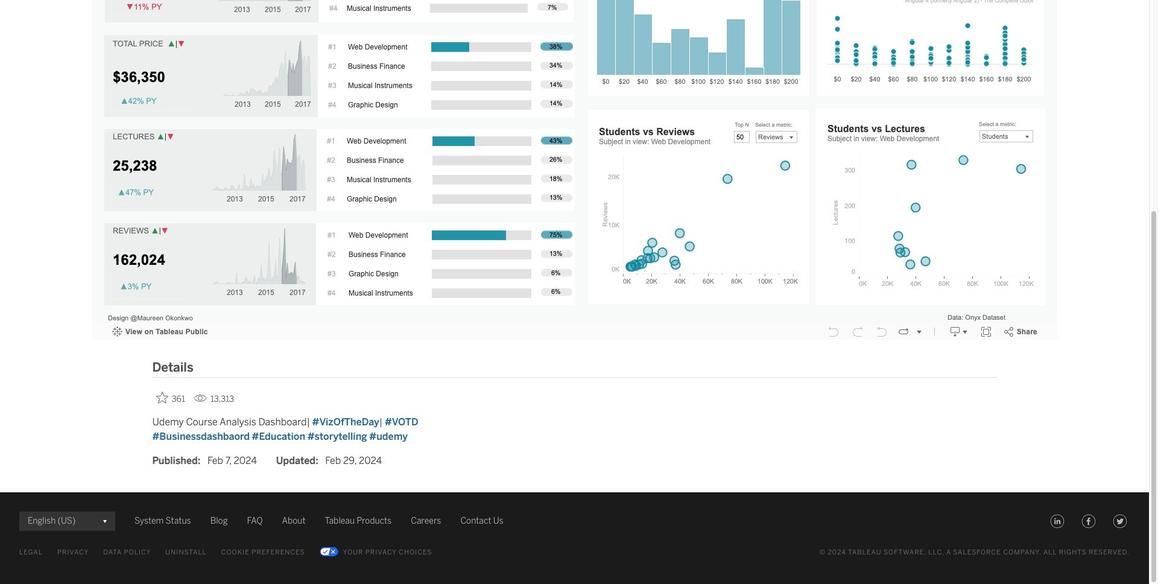 Task type: vqa. For each thing, say whether or not it's contained in the screenshot.
legend at top left
no



Task type: describe. For each thing, give the bounding box(es) containing it.
selected language element
[[28, 512, 107, 531]]

Add Favorite button
[[152, 388, 189, 408]]



Task type: locate. For each thing, give the bounding box(es) containing it.
add favorite image
[[156, 392, 168, 404]]



